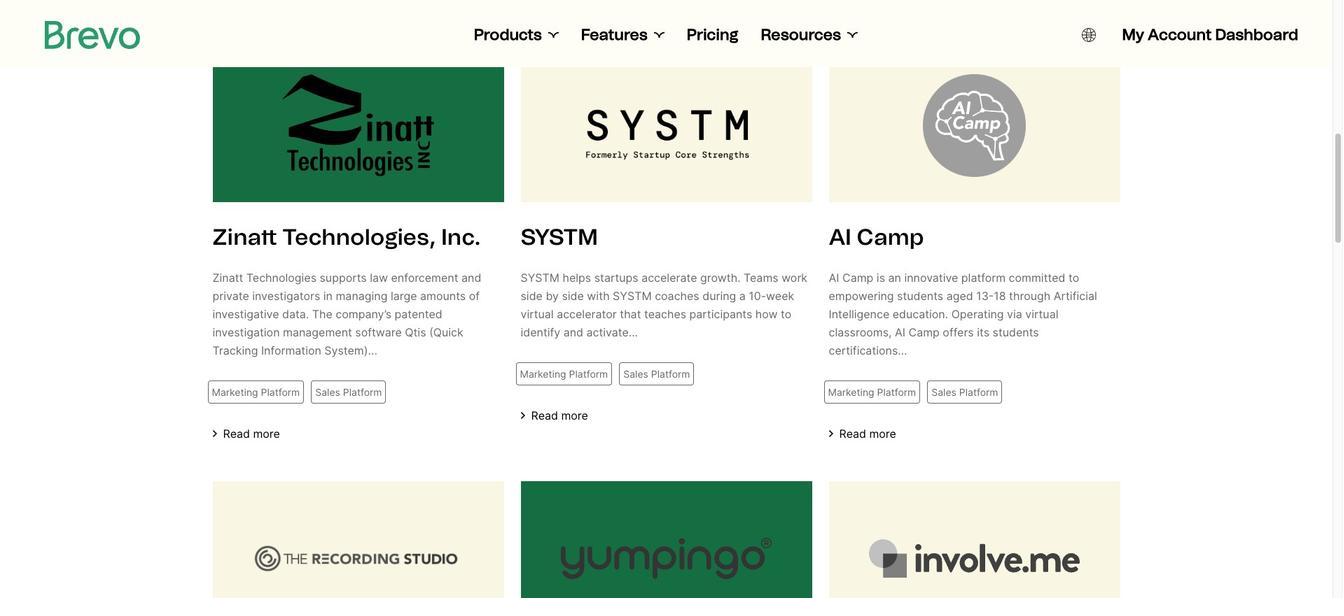 Task type: describe. For each thing, give the bounding box(es) containing it.
sales platform link for ai camp
[[932, 386, 999, 400]]

certifications...
[[829, 344, 907, 358]]

(quick
[[429, 326, 464, 340]]

platform for marketing platform link associated with systm
[[569, 369, 608, 381]]

zinatt technologies supports law enforcement and private investigators in managing large amounts of investigative data. the company's patented investigation management software qtis (quick tracking information system)...
[[213, 271, 481, 358]]

investigators
[[252, 290, 320, 304]]

qtis
[[405, 326, 426, 340]]

zinatt for zinatt technologies, inc.
[[213, 224, 277, 251]]

read for zinatt technologies, inc.
[[223, 428, 250, 442]]

read for systm
[[531, 409, 558, 423]]

week
[[766, 290, 794, 304]]

products
[[474, 25, 542, 44]]

platform for marketing platform link related to ai camp
[[877, 387, 916, 399]]

technologies,
[[282, 224, 436, 251]]

account
[[1148, 25, 1212, 44]]

investigative
[[213, 308, 279, 322]]

marketing for ai camp
[[828, 387, 875, 399]]

read for ai camp
[[840, 428, 866, 442]]

teaches
[[644, 308, 687, 322]]

private
[[213, 290, 249, 304]]

work
[[782, 271, 808, 285]]

information
[[261, 344, 321, 358]]

managing
[[336, 290, 388, 304]]

company's
[[336, 308, 392, 322]]

system)...
[[325, 344, 377, 358]]

features
[[581, 25, 648, 44]]

amounts
[[420, 290, 466, 304]]

resources
[[761, 25, 841, 44]]

more for zinatt technologies, inc.
[[253, 428, 280, 442]]

inc.
[[441, 224, 481, 251]]

data.
[[282, 308, 309, 322]]

platform for marketing platform link associated with zinatt technologies, inc.
[[261, 387, 300, 399]]

marketing platform link for zinatt technologies, inc.
[[212, 386, 300, 400]]

marketing platform for ai camp
[[828, 387, 916, 399]]

management
[[283, 326, 352, 340]]

platform for zinatt technologies, inc.'s sales platform link
[[343, 387, 382, 399]]

read more for zinatt technologies, inc.
[[223, 428, 280, 442]]

0 horizontal spatial students
[[897, 290, 944, 304]]

coaches
[[655, 290, 700, 304]]

through
[[1009, 290, 1051, 304]]

sales platform for systm
[[624, 369, 690, 381]]

to inside ai camp is an innovative platform committed to empowering students aged 13-18 through artificial intelligence education. operating via virtual classrooms, ai camp offers its students certifications...
[[1069, 271, 1080, 285]]

systm for systm helps startups accelerate growth. teams work side by side with systm coaches during a 10-week virtual accelerator that teaches participants how to identify and activate...
[[521, 271, 560, 285]]

aged
[[947, 290, 974, 304]]

growth.
[[700, 271, 741, 285]]

platform
[[962, 271, 1006, 285]]

read more for ai camp
[[840, 428, 897, 442]]

of
[[469, 290, 480, 304]]

startups
[[595, 271, 639, 285]]

education.
[[893, 308, 949, 322]]

innovative
[[905, 271, 959, 285]]

more for ai camp
[[870, 428, 897, 442]]

2 side from the left
[[562, 290, 584, 304]]

identify
[[521, 326, 561, 340]]

zinatt for zinatt technologies supports law enforcement and private investigators in managing large amounts of investigative data. the company's patented investigation management software qtis (quick tracking information system)...
[[213, 271, 243, 285]]

virtual inside ai camp is an innovative platform committed to empowering students aged 13-18 through artificial intelligence education. operating via virtual classrooms, ai camp offers its students certifications...
[[1026, 308, 1059, 322]]

sales platform link for systm
[[624, 367, 690, 382]]

a
[[740, 290, 746, 304]]

in
[[323, 290, 333, 304]]

and inside systm helps startups accelerate growth. teams work side by side with systm coaches during a 10-week virtual accelerator that teaches participants how to identify and activate...
[[564, 326, 584, 340]]

marketing platform for systm
[[520, 369, 608, 381]]

virtual inside systm helps startups accelerate growth. teams work side by side with systm coaches during a 10-week virtual accelerator that teaches participants how to identify and activate...
[[521, 308, 554, 322]]

marketing for systm
[[520, 369, 566, 381]]

is
[[877, 271, 885, 285]]

ai for ai camp is an innovative platform committed to empowering students aged 13-18 through artificial intelligence education. operating via virtual classrooms, ai camp offers its students certifications...
[[829, 271, 840, 285]]

via
[[1007, 308, 1023, 322]]

intelligence
[[829, 308, 890, 322]]

features link
[[581, 25, 665, 45]]

more for systm
[[561, 409, 588, 423]]



Task type: locate. For each thing, give the bounding box(es) containing it.
how
[[756, 308, 778, 322]]

patented
[[395, 308, 443, 322]]

sales platform down system)...
[[315, 387, 382, 399]]

ai camp is an innovative platform committed to empowering students aged 13-18 through artificial intelligence education. operating via virtual classrooms, ai camp offers its students certifications...
[[829, 271, 1097, 358]]

during
[[703, 290, 736, 304]]

my account dashboard link
[[1123, 25, 1299, 45]]

1 vertical spatial and
[[564, 326, 584, 340]]

marketing platform link down identify
[[520, 367, 608, 382]]

my
[[1123, 25, 1145, 44]]

camp down education.
[[909, 326, 940, 340]]

offers
[[943, 326, 974, 340]]

0 vertical spatial camp
[[857, 224, 924, 251]]

sales platform link for zinatt technologies, inc.
[[315, 386, 382, 400]]

systm helps startups accelerate growth. teams work side by side with systm coaches during a 10-week virtual accelerator that teaches participants how to identify and activate...
[[521, 271, 808, 340]]

0 horizontal spatial marketing platform link
[[212, 386, 300, 400]]

platform down its
[[960, 387, 999, 399]]

camp
[[857, 224, 924, 251], [843, 271, 874, 285], [909, 326, 940, 340]]

platform down the 'certifications...'
[[877, 387, 916, 399]]

read more link for ai camp
[[821, 408, 1129, 461]]

1 vertical spatial systm
[[521, 271, 560, 285]]

tracking
[[213, 344, 258, 358]]

platform for sales platform link corresponding to systm
[[651, 369, 690, 381]]

1 virtual from the left
[[521, 308, 554, 322]]

systm up by
[[521, 271, 560, 285]]

marketing for zinatt technologies, inc.
[[212, 387, 258, 399]]

marketing platform link down tracking at the bottom left of page
[[212, 386, 300, 400]]

systm
[[521, 224, 598, 251], [521, 271, 560, 285], [613, 290, 652, 304]]

to inside systm helps startups accelerate growth. teams work side by side with systm coaches during a 10-week virtual accelerator that teaches participants how to identify and activate...
[[781, 308, 792, 322]]

to up the artificial
[[1069, 271, 1080, 285]]

systm up helps
[[521, 224, 598, 251]]

2 horizontal spatial marketing platform link
[[828, 386, 916, 400]]

0 vertical spatial zinatt
[[213, 224, 277, 251]]

sales for zinatt technologies, inc.
[[315, 387, 340, 399]]

systm up that
[[613, 290, 652, 304]]

0 horizontal spatial marketing platform
[[212, 387, 300, 399]]

zinatt up private
[[213, 271, 243, 285]]

0 vertical spatial ai
[[829, 224, 852, 251]]

2 horizontal spatial sales
[[932, 387, 957, 399]]

sales down offers
[[932, 387, 957, 399]]

sales platform for zinatt technologies, inc.
[[315, 387, 382, 399]]

virtual up identify
[[521, 308, 554, 322]]

camp for ai camp
[[857, 224, 924, 251]]

that
[[620, 308, 641, 322]]

my account dashboard
[[1123, 25, 1299, 44]]

0 horizontal spatial and
[[462, 271, 481, 285]]

sales platform down offers
[[932, 387, 999, 399]]

marketing down the 'certifications...'
[[828, 387, 875, 399]]

read more
[[531, 409, 588, 423], [223, 428, 280, 442], [840, 428, 897, 442]]

law
[[370, 271, 388, 285]]

marketing platform link down the 'certifications...'
[[828, 386, 916, 400]]

2 horizontal spatial marketing
[[828, 387, 875, 399]]

technologies
[[246, 271, 317, 285]]

2 vertical spatial systm
[[613, 290, 652, 304]]

0 horizontal spatial virtual
[[521, 308, 554, 322]]

1 horizontal spatial marketing platform
[[520, 369, 608, 381]]

products link
[[474, 25, 559, 45]]

0 vertical spatial to
[[1069, 271, 1080, 285]]

marketing platform down identify
[[520, 369, 608, 381]]

2 vertical spatial ai
[[895, 326, 906, 340]]

virtual down through
[[1026, 308, 1059, 322]]

and
[[462, 271, 481, 285], [564, 326, 584, 340]]

marketing down tracking at the bottom left of page
[[212, 387, 258, 399]]

read more for systm
[[531, 409, 588, 423]]

artificial
[[1054, 290, 1097, 304]]

button image
[[1082, 28, 1096, 42]]

0 horizontal spatial sales platform link
[[315, 386, 382, 400]]

students down via
[[993, 326, 1039, 340]]

2 horizontal spatial read
[[840, 428, 866, 442]]

empowering
[[829, 290, 894, 304]]

0 horizontal spatial marketing
[[212, 387, 258, 399]]

1 horizontal spatial sales platform
[[624, 369, 690, 381]]

classrooms,
[[829, 326, 892, 340]]

2 horizontal spatial sales platform link
[[932, 386, 999, 400]]

1 horizontal spatial read more
[[531, 409, 588, 423]]

sales platform link down system)...
[[315, 386, 382, 400]]

side down helps
[[562, 290, 584, 304]]

sales platform
[[624, 369, 690, 381], [315, 387, 382, 399], [932, 387, 999, 399]]

zinatt inside the zinatt technologies supports law enforcement and private investigators in managing large amounts of investigative data. the company's patented investigation management software qtis (quick tracking information system)...
[[213, 271, 243, 285]]

marketing platform
[[520, 369, 608, 381], [212, 387, 300, 399], [828, 387, 916, 399]]

teams
[[744, 271, 779, 285]]

0 horizontal spatial sales
[[315, 387, 340, 399]]

sales down system)...
[[315, 387, 340, 399]]

side left by
[[521, 290, 543, 304]]

and down the accelerator
[[564, 326, 584, 340]]

2 virtual from the left
[[1026, 308, 1059, 322]]

zinatt
[[213, 224, 277, 251], [213, 271, 243, 285]]

sales platform for ai camp
[[932, 387, 999, 399]]

marketing down identify
[[520, 369, 566, 381]]

ai camp
[[829, 224, 924, 251]]

13-
[[977, 290, 994, 304]]

marketing platform link for systm
[[520, 367, 608, 382]]

0 horizontal spatial read more
[[223, 428, 280, 442]]

1 vertical spatial students
[[993, 326, 1039, 340]]

1 vertical spatial zinatt
[[213, 271, 243, 285]]

1 horizontal spatial and
[[564, 326, 584, 340]]

platform down system)...
[[343, 387, 382, 399]]

resources link
[[761, 25, 858, 45]]

1 vertical spatial ai
[[829, 271, 840, 285]]

marketing platform for zinatt technologies, inc.
[[212, 387, 300, 399]]

helps
[[563, 271, 591, 285]]

students up education.
[[897, 290, 944, 304]]

platform down teaches
[[651, 369, 690, 381]]

enforcement
[[391, 271, 458, 285]]

sales platform link down offers
[[932, 386, 999, 400]]

ai
[[829, 224, 852, 251], [829, 271, 840, 285], [895, 326, 906, 340]]

1 horizontal spatial sales
[[624, 369, 649, 381]]

by
[[546, 290, 559, 304]]

platform down the activate...
[[569, 369, 608, 381]]

more
[[561, 409, 588, 423], [253, 428, 280, 442], [870, 428, 897, 442]]

sales
[[624, 369, 649, 381], [315, 387, 340, 399], [932, 387, 957, 399]]

pricing link
[[687, 25, 739, 45]]

large
[[391, 290, 417, 304]]

and up of
[[462, 271, 481, 285]]

1 horizontal spatial marketing platform link
[[520, 367, 608, 382]]

marketing platform down tracking at the bottom left of page
[[212, 387, 300, 399]]

zinatt up technologies
[[213, 224, 277, 251]]

with
[[587, 290, 610, 304]]

read
[[531, 409, 558, 423], [223, 428, 250, 442], [840, 428, 866, 442]]

accelerate
[[642, 271, 697, 285]]

1 zinatt from the top
[[213, 224, 277, 251]]

investigation
[[213, 326, 280, 340]]

marketing platform down the 'certifications...'
[[828, 387, 916, 399]]

and inside the zinatt technologies supports law enforcement and private investigators in managing large amounts of investigative data. the company's patented investigation management software qtis (quick tracking information system)...
[[462, 271, 481, 285]]

side
[[521, 290, 543, 304], [562, 290, 584, 304]]

sales platform link
[[624, 367, 690, 382], [315, 386, 382, 400], [932, 386, 999, 400]]

2 vertical spatial camp
[[909, 326, 940, 340]]

sales for ai camp
[[932, 387, 957, 399]]

read more link for zinatt technologies, inc.
[[204, 408, 512, 461]]

0 horizontal spatial read
[[223, 428, 250, 442]]

software
[[355, 326, 402, 340]]

read more link for systm
[[512, 390, 821, 443]]

its
[[977, 326, 990, 340]]

1 horizontal spatial more
[[561, 409, 588, 423]]

0 horizontal spatial side
[[521, 290, 543, 304]]

2 horizontal spatial sales platform
[[932, 387, 999, 399]]

2 horizontal spatial more
[[870, 428, 897, 442]]

1 side from the left
[[521, 290, 543, 304]]

2 horizontal spatial marketing platform
[[828, 387, 916, 399]]

0 vertical spatial students
[[897, 290, 944, 304]]

committed
[[1009, 271, 1066, 285]]

to
[[1069, 271, 1080, 285], [781, 308, 792, 322]]

1 horizontal spatial side
[[562, 290, 584, 304]]

marketing platform link for ai camp
[[828, 386, 916, 400]]

0 vertical spatial systm
[[521, 224, 598, 251]]

1 horizontal spatial read
[[531, 409, 558, 423]]

ai for ai camp
[[829, 224, 852, 251]]

supports
[[320, 271, 367, 285]]

sales platform link down teaches
[[624, 367, 690, 382]]

camp up empowering at the right of page
[[843, 271, 874, 285]]

0 vertical spatial and
[[462, 271, 481, 285]]

operating
[[952, 308, 1004, 322]]

sales for systm
[[624, 369, 649, 381]]

2 zinatt from the top
[[213, 271, 243, 285]]

pricing
[[687, 25, 739, 44]]

camp up an
[[857, 224, 924, 251]]

1 horizontal spatial virtual
[[1026, 308, 1059, 322]]

brevo image
[[45, 21, 140, 49]]

zinatt technologies, inc.
[[213, 224, 481, 251]]

0 horizontal spatial more
[[253, 428, 280, 442]]

18
[[994, 290, 1006, 304]]

0 horizontal spatial sales platform
[[315, 387, 382, 399]]

1 horizontal spatial marketing
[[520, 369, 566, 381]]

students
[[897, 290, 944, 304], [993, 326, 1039, 340]]

systm for systm
[[521, 224, 598, 251]]

activate...
[[587, 326, 638, 340]]

to down week
[[781, 308, 792, 322]]

accelerator
[[557, 308, 617, 322]]

platform for sales platform link associated with ai camp
[[960, 387, 999, 399]]

participants
[[690, 308, 753, 322]]

marketing platform link
[[520, 367, 608, 382], [212, 386, 300, 400], [828, 386, 916, 400]]

platform down the information
[[261, 387, 300, 399]]

1 horizontal spatial to
[[1069, 271, 1080, 285]]

camp for ai camp is an innovative platform committed to empowering students aged 13-18 through artificial intelligence education. operating via virtual classrooms, ai camp offers its students certifications...
[[843, 271, 874, 285]]

1 vertical spatial to
[[781, 308, 792, 322]]

virtual
[[521, 308, 554, 322], [1026, 308, 1059, 322]]

read more link
[[512, 390, 821, 443], [204, 408, 512, 461], [821, 408, 1129, 461]]

10-
[[749, 290, 766, 304]]

1 horizontal spatial students
[[993, 326, 1039, 340]]

marketing
[[520, 369, 566, 381], [212, 387, 258, 399], [828, 387, 875, 399]]

dashboard
[[1216, 25, 1299, 44]]

sales down the activate...
[[624, 369, 649, 381]]

1 horizontal spatial sales platform link
[[624, 367, 690, 382]]

an
[[889, 271, 901, 285]]

0 horizontal spatial to
[[781, 308, 792, 322]]

sales platform down teaches
[[624, 369, 690, 381]]

the
[[312, 308, 333, 322]]

1 vertical spatial camp
[[843, 271, 874, 285]]

2 horizontal spatial read more
[[840, 428, 897, 442]]



Task type: vqa. For each thing, say whether or not it's contained in the screenshot.
Smart campaigns, lasting relationships
no



